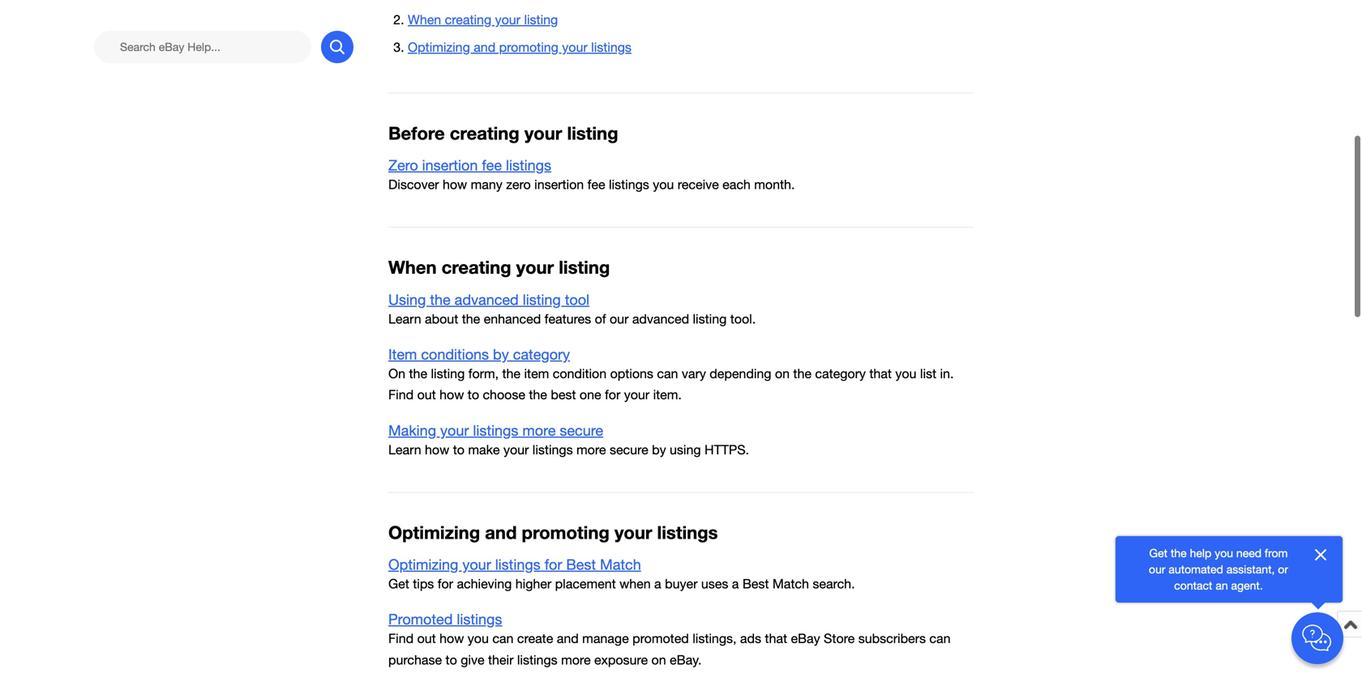 Task type: vqa. For each thing, say whether or not it's contained in the screenshot.
Twitter
no



Task type: describe. For each thing, give the bounding box(es) containing it.
the up about on the left top of page
[[430, 292, 451, 309]]

on
[[388, 367, 405, 382]]

0 vertical spatial promoting
[[499, 40, 559, 55]]

need
[[1236, 547, 1262, 560]]

to inside item conditions by category on the listing form, the item condition options can vary depending on the category that you list in. find out how to choose the best one for your item.
[[468, 388, 479, 403]]

for inside item conditions by category on the listing form, the item condition options can vary depending on the category that you list in. find out how to choose the best one for your item.
[[605, 388, 621, 403]]

optimizing your listings for best match get tips for achieving higher placement when a buyer uses a best match search.
[[388, 557, 855, 592]]

find inside item conditions by category on the listing form, the item condition options can vary depending on the category that you list in. find out how to choose the best one for your item.
[[388, 388, 414, 403]]

2 horizontal spatial can
[[930, 632, 951, 647]]

the inside get the help you need from our automated assistant, or contact an agent.
[[1171, 547, 1187, 560]]

store
[[824, 632, 855, 647]]

to inside making your listings more secure learn how to make your listings more secure by using https.
[[453, 443, 465, 458]]

make
[[468, 443, 500, 458]]

listing inside item conditions by category on the listing form, the item condition options can vary depending on the category that you list in. find out how to choose the best one for your item.
[[431, 367, 465, 382]]

by inside item conditions by category on the listing form, the item condition options can vary depending on the category that you list in. find out how to choose the best one for your item.
[[493, 346, 509, 363]]

can inside item conditions by category on the listing form, the item condition options can vary depending on the category that you list in. find out how to choose the best one for your item.
[[657, 367, 678, 382]]

0 vertical spatial advanced
[[455, 292, 519, 309]]

item
[[524, 367, 549, 382]]

give
[[461, 653, 485, 668]]

item.
[[653, 388, 682, 403]]

before creating your listing
[[388, 122, 618, 144]]

promoted listings link
[[388, 612, 502, 629]]

purchase
[[388, 653, 442, 668]]

listing up tool
[[559, 257, 610, 278]]

your inside optimizing your listings for best match get tips for achieving higher placement when a buyer uses a best match search.
[[462, 557, 491, 574]]

options
[[610, 367, 653, 382]]

get
[[1149, 547, 1168, 560]]

1 vertical spatial creating
[[450, 122, 520, 144]]

you inside item conditions by category on the listing form, the item condition options can vary depending on the category that you list in. find out how to choose the best one for your item.
[[895, 367, 917, 382]]

using
[[388, 292, 426, 309]]

making your listings more secure learn how to make your listings more secure by using https.
[[388, 422, 749, 458]]

you inside zero insertion fee listings discover how many zero insertion fee listings you receive each month.
[[653, 177, 674, 192]]

on inside promoted listings find out how you can create and manage promoted listings, ads that ebay store subscribers can purchase to give their listings more exposure on ebay.
[[652, 653, 666, 668]]

making
[[388, 422, 436, 439]]

conditions
[[421, 346, 489, 363]]

optimizing inside optimizing your listings for best match get tips for achieving higher placement when a buyer uses a best match search.
[[388, 557, 458, 574]]

subscribers
[[858, 632, 926, 647]]

item
[[388, 346, 417, 363]]

on inside item conditions by category on the listing form, the item condition options can vary depending on the category that you list in. find out how to choose the best one for your item.
[[775, 367, 790, 382]]

0 vertical spatial when
[[408, 12, 441, 27]]

zero
[[388, 157, 418, 174]]

the up 'choose'
[[502, 367, 521, 382]]

listing up zero insertion fee listings discover how many zero insertion fee listings you receive each month. on the top of the page
[[567, 122, 618, 144]]

best
[[551, 388, 576, 403]]

ebay.
[[670, 653, 702, 668]]

buyer
[[665, 577, 698, 592]]

form,
[[468, 367, 499, 382]]

zero
[[506, 177, 531, 192]]

our inside using the advanced listing tool learn about the enhanced features of our advanced listing tool.
[[610, 312, 629, 327]]

manage
[[582, 632, 629, 647]]

using the advanced listing tool link
[[388, 292, 590, 309]]

item conditions by category on the listing form, the item condition options can vary depending on the category that you list in. find out how to choose the best one for your item.
[[388, 346, 954, 403]]

features
[[545, 312, 591, 327]]

discover
[[388, 177, 439, 192]]

how inside zero insertion fee listings discover how many zero insertion fee listings you receive each month.
[[443, 177, 467, 192]]

exposure
[[594, 653, 648, 668]]

when creating your listing link
[[408, 12, 558, 27]]

find inside promoted listings find out how you can create and manage promoted listings, ads that ebay store subscribers can purchase to give their listings more exposure on ebay.
[[388, 632, 414, 647]]

https.
[[705, 443, 749, 458]]

condition
[[553, 367, 607, 382]]

1 vertical spatial promoting
[[522, 522, 610, 544]]

uses a
[[701, 577, 739, 592]]

zero insertion fee listings discover how many zero insertion fee listings you receive each month.
[[388, 157, 795, 192]]

help
[[1190, 547, 1212, 560]]

by inside making your listings more secure learn how to make your listings more secure by using https.
[[652, 443, 666, 458]]

placement
[[555, 577, 616, 592]]

0 vertical spatial when creating your listing
[[408, 12, 558, 27]]

using
[[670, 443, 701, 458]]

in.
[[940, 367, 954, 382]]

1 horizontal spatial advanced
[[632, 312, 689, 327]]

to inside promoted listings find out how you can create and manage promoted listings, ads that ebay store subscribers can purchase to give their listings more exposure on ebay.
[[446, 653, 457, 668]]

the down using the advanced listing tool link
[[462, 312, 480, 327]]

tool
[[565, 292, 590, 309]]

0 horizontal spatial best
[[566, 557, 596, 574]]

their
[[488, 653, 514, 668]]

making your listings more secure link
[[388, 422, 603, 439]]

how inside making your listings more secure learn how to make your listings more secure by using https.
[[425, 443, 449, 458]]

how inside item conditions by category on the listing form, the item condition options can vary depending on the category that you list in. find out how to choose the best one for your item.
[[440, 388, 464, 403]]

vary
[[682, 367, 706, 382]]

contact
[[1174, 579, 1213, 593]]



Task type: locate. For each thing, give the bounding box(es) containing it.
0 horizontal spatial insertion
[[422, 157, 478, 174]]

best right the uses a
[[743, 577, 769, 592]]

search.
[[813, 577, 855, 592]]

optimizing and promoting your listings up optimizing your listings for best match link
[[388, 522, 718, 544]]

of
[[595, 312, 606, 327]]

optimizing your listings for best match link
[[388, 557, 641, 574]]

insertion
[[422, 157, 478, 174], [534, 177, 584, 192]]

0 vertical spatial to
[[468, 388, 479, 403]]

you right "help"
[[1215, 547, 1233, 560]]

secure left using
[[610, 443, 648, 458]]

category
[[513, 346, 570, 363], [815, 367, 866, 382]]

2 vertical spatial and
[[557, 632, 579, 647]]

0 horizontal spatial advanced
[[455, 292, 519, 309]]

1 vertical spatial more
[[577, 443, 606, 458]]

get the help you need from our automated assistant, or contact an agent.
[[1149, 547, 1288, 593]]

1 vertical spatial match
[[773, 577, 809, 592]]

0 vertical spatial optimizing
[[408, 40, 470, 55]]

1 vertical spatial insertion
[[534, 177, 584, 192]]

our down get
[[1149, 563, 1166, 577]]

an
[[1216, 579, 1228, 593]]

secure down one
[[560, 422, 603, 439]]

0 horizontal spatial fee
[[482, 157, 502, 174]]

you
[[653, 177, 674, 192], [895, 367, 917, 382], [1215, 547, 1233, 560], [468, 632, 489, 647]]

your inside item conditions by category on the listing form, the item condition options can vary depending on the category that you list in. find out how to choose the best one for your item.
[[624, 388, 650, 403]]

0 horizontal spatial secure
[[560, 422, 603, 439]]

listing up the features on the top left of the page
[[523, 292, 561, 309]]

listings inside optimizing your listings for best match get tips for achieving higher placement when a buyer uses a best match search.
[[495, 557, 541, 574]]

1 horizontal spatial by
[[652, 443, 666, 458]]

0 horizontal spatial by
[[493, 346, 509, 363]]

1 vertical spatial to
[[453, 443, 465, 458]]

0 vertical spatial more
[[522, 422, 556, 439]]

for right get tips
[[438, 577, 453, 592]]

0 vertical spatial category
[[513, 346, 570, 363]]

when creating your listing up optimizing and promoting your listings 'link'
[[408, 12, 558, 27]]

the right depending
[[793, 367, 812, 382]]

1 vertical spatial our
[[1149, 563, 1166, 577]]

creating up 'zero insertion fee listings' link
[[450, 122, 520, 144]]

on down the promoted
[[652, 653, 666, 668]]

each
[[723, 177, 751, 192]]

the down the item
[[529, 388, 547, 403]]

your
[[495, 12, 521, 27], [562, 40, 588, 55], [524, 122, 562, 144], [516, 257, 554, 278], [624, 388, 650, 403], [440, 422, 469, 439], [503, 443, 529, 458], [615, 522, 652, 544], [462, 557, 491, 574]]

can up their
[[492, 632, 514, 647]]

best up the placement
[[566, 557, 596, 574]]

1 vertical spatial for
[[545, 557, 562, 574]]

match
[[600, 557, 641, 574], [773, 577, 809, 592]]

how
[[443, 177, 467, 192], [440, 388, 464, 403], [425, 443, 449, 458], [440, 632, 464, 647]]

1 vertical spatial advanced
[[632, 312, 689, 327]]

1 horizontal spatial secure
[[610, 443, 648, 458]]

0 vertical spatial secure
[[560, 422, 603, 439]]

1 horizontal spatial can
[[657, 367, 678, 382]]

1 horizontal spatial on
[[775, 367, 790, 382]]

out inside promoted listings find out how you can create and manage promoted listings, ads that ebay store subscribers can purchase to give their listings more exposure on ebay.
[[417, 632, 436, 647]]

how down conditions
[[440, 388, 464, 403]]

1 horizontal spatial for
[[545, 557, 562, 574]]

insertion right zero
[[534, 177, 584, 192]]

you left list
[[895, 367, 917, 382]]

0 vertical spatial best
[[566, 557, 596, 574]]

can up item.
[[657, 367, 678, 382]]

1 vertical spatial secure
[[610, 443, 648, 458]]

you up give
[[468, 632, 489, 647]]

1 horizontal spatial fee
[[588, 177, 605, 192]]

0 horizontal spatial for
[[438, 577, 453, 592]]

find
[[388, 388, 414, 403], [388, 632, 414, 647]]

1 horizontal spatial insertion
[[534, 177, 584, 192]]

on right depending
[[775, 367, 790, 382]]

0 vertical spatial optimizing and promoting your listings
[[408, 40, 632, 55]]

0 vertical spatial insertion
[[422, 157, 478, 174]]

1 find from the top
[[388, 388, 414, 403]]

Search eBay Help... text field
[[94, 31, 311, 63]]

1 horizontal spatial that
[[870, 367, 892, 382]]

advanced up item conditions by category on the listing form, the item condition options can vary depending on the category that you list in. find out how to choose the best one for your item.
[[632, 312, 689, 327]]

2 vertical spatial creating
[[442, 257, 511, 278]]

2 vertical spatial to
[[446, 653, 457, 668]]

or
[[1278, 563, 1288, 577]]

and right create
[[557, 632, 579, 647]]

for
[[605, 388, 621, 403], [545, 557, 562, 574], [438, 577, 453, 592]]

how down making
[[425, 443, 449, 458]]

get the help you need from our automated assistant, or contact an agent. tooltip
[[1142, 546, 1296, 594]]

0 horizontal spatial that
[[765, 632, 787, 647]]

enhanced
[[484, 312, 541, 327]]

insertion up discover
[[422, 157, 478, 174]]

our right the of at top
[[610, 312, 629, 327]]

optimizing and promoting your listings
[[408, 40, 632, 55], [388, 522, 718, 544]]

out down promoted
[[417, 632, 436, 647]]

1 vertical spatial learn
[[388, 443, 421, 458]]

1 vertical spatial category
[[815, 367, 866, 382]]

0 vertical spatial match
[[600, 557, 641, 574]]

to left make
[[453, 443, 465, 458]]

0 vertical spatial for
[[605, 388, 621, 403]]

can
[[657, 367, 678, 382], [492, 632, 514, 647], [930, 632, 951, 647]]

0 horizontal spatial match
[[600, 557, 641, 574]]

get tips
[[388, 577, 434, 592]]

1 vertical spatial when
[[388, 257, 437, 278]]

you left receive
[[653, 177, 674, 192]]

2 vertical spatial for
[[438, 577, 453, 592]]

how inside promoted listings find out how you can create and manage promoted listings, ads that ebay store subscribers can purchase to give their listings more exposure on ebay.
[[440, 632, 464, 647]]

listing down conditions
[[431, 367, 465, 382]]

1 vertical spatial optimizing
[[388, 522, 480, 544]]

fee up many
[[482, 157, 502, 174]]

1 horizontal spatial our
[[1149, 563, 1166, 577]]

and down when creating your listing link
[[474, 40, 496, 55]]

out up making
[[417, 388, 436, 403]]

can right subscribers
[[930, 632, 951, 647]]

more down manage on the left bottom
[[561, 653, 591, 668]]

promoted
[[633, 632, 689, 647]]

fee
[[482, 157, 502, 174], [588, 177, 605, 192]]

achieving higher
[[457, 577, 552, 592]]

creating up optimizing and promoting your listings 'link'
[[445, 12, 491, 27]]

1 horizontal spatial match
[[773, 577, 809, 592]]

1 vertical spatial out
[[417, 632, 436, 647]]

0 vertical spatial on
[[775, 367, 790, 382]]

when
[[408, 12, 441, 27], [388, 257, 437, 278]]

1 learn from the top
[[388, 312, 421, 327]]

find up purchase
[[388, 632, 414, 647]]

2 vertical spatial optimizing
[[388, 557, 458, 574]]

how down 'zero insertion fee listings' link
[[443, 177, 467, 192]]

0 vertical spatial fee
[[482, 157, 502, 174]]

that inside item conditions by category on the listing form, the item condition options can vary depending on the category that you list in. find out how to choose the best one for your item.
[[870, 367, 892, 382]]

when creating your listing up using the advanced listing tool link
[[388, 257, 610, 278]]

one
[[580, 388, 601, 403]]

1 vertical spatial fee
[[588, 177, 605, 192]]

many
[[471, 177, 503, 192]]

out
[[417, 388, 436, 403], [417, 632, 436, 647]]

learn inside using the advanced listing tool learn about the enhanced features of our advanced listing tool.
[[388, 312, 421, 327]]

month.
[[754, 177, 795, 192]]

for up the placement
[[545, 557, 562, 574]]

and
[[474, 40, 496, 55], [485, 522, 517, 544], [557, 632, 579, 647]]

when
[[620, 577, 651, 592]]

0 vertical spatial out
[[417, 388, 436, 403]]

1 vertical spatial when creating your listing
[[388, 257, 610, 278]]

automated
[[1169, 563, 1223, 577]]

the
[[430, 292, 451, 309], [462, 312, 480, 327], [409, 367, 427, 382], [502, 367, 521, 382], [793, 367, 812, 382], [529, 388, 547, 403], [1171, 547, 1187, 560]]

match up when
[[600, 557, 641, 574]]

2 find from the top
[[388, 632, 414, 647]]

promoting up the placement
[[522, 522, 610, 544]]

more down best
[[522, 422, 556, 439]]

depending
[[710, 367, 771, 382]]

0 vertical spatial that
[[870, 367, 892, 382]]

more inside promoted listings find out how you can create and manage promoted listings, ads that ebay store subscribers can purchase to give their listings more exposure on ebay.
[[561, 653, 591, 668]]

listing left "tool." at right top
[[693, 312, 727, 327]]

you inside promoted listings find out how you can create and manage promoted listings, ads that ebay store subscribers can purchase to give their listings more exposure on ebay.
[[468, 632, 489, 647]]

1 vertical spatial find
[[388, 632, 414, 647]]

optimizing and promoting your listings link
[[408, 40, 632, 55]]

listings
[[591, 40, 632, 55], [506, 157, 551, 174], [609, 177, 649, 192], [473, 422, 518, 439], [533, 443, 573, 458], [657, 522, 718, 544], [495, 557, 541, 574], [457, 612, 502, 629], [517, 653, 558, 668]]

to left give
[[446, 653, 457, 668]]

listing
[[524, 12, 558, 27], [567, 122, 618, 144], [559, 257, 610, 278], [523, 292, 561, 309], [693, 312, 727, 327], [431, 367, 465, 382]]

more down one
[[577, 443, 606, 458]]

listing up optimizing and promoting your listings 'link'
[[524, 12, 558, 27]]

list
[[920, 367, 937, 382]]

learn down using
[[388, 312, 421, 327]]

item conditions by category link
[[388, 346, 570, 363]]

promoted listings find out how you can create and manage promoted listings, ads that ebay store subscribers can purchase to give their listings more exposure on ebay.
[[388, 612, 951, 668]]

find down on
[[388, 388, 414, 403]]

1 vertical spatial on
[[652, 653, 666, 668]]

tool.
[[730, 312, 756, 327]]

advanced
[[455, 292, 519, 309], [632, 312, 689, 327]]

optimizing and promoting your listings down when creating your listing link
[[408, 40, 632, 55]]

1 vertical spatial and
[[485, 522, 517, 544]]

1 vertical spatial that
[[765, 632, 787, 647]]

match left search. at bottom right
[[773, 577, 809, 592]]

1 out from the top
[[417, 388, 436, 403]]

learn for using
[[388, 312, 421, 327]]

promoting down when creating your listing link
[[499, 40, 559, 55]]

2 learn from the top
[[388, 443, 421, 458]]

agent.
[[1231, 579, 1263, 593]]

fee right zero
[[588, 177, 605, 192]]

about
[[425, 312, 458, 327]]

0 vertical spatial creating
[[445, 12, 491, 27]]

a
[[654, 577, 661, 592]]

that
[[870, 367, 892, 382], [765, 632, 787, 647]]

before
[[388, 122, 445, 144]]

ebay
[[791, 632, 820, 647]]

learn for making
[[388, 443, 421, 458]]

1 vertical spatial optimizing and promoting your listings
[[388, 522, 718, 544]]

from
[[1265, 547, 1288, 560]]

create
[[517, 632, 553, 647]]

for right one
[[605, 388, 621, 403]]

0 vertical spatial find
[[388, 388, 414, 403]]

how down promoted listings 'link'
[[440, 632, 464, 647]]

0 horizontal spatial category
[[513, 346, 570, 363]]

1 horizontal spatial category
[[815, 367, 866, 382]]

0 horizontal spatial on
[[652, 653, 666, 668]]

best
[[566, 557, 596, 574], [743, 577, 769, 592]]

2 out from the top
[[417, 632, 436, 647]]

you inside get the help you need from our automated assistant, or contact an agent.
[[1215, 547, 1233, 560]]

and up optimizing your listings for best match link
[[485, 522, 517, 544]]

out inside item conditions by category on the listing form, the item condition options can vary depending on the category that you list in. find out how to choose the best one for your item.
[[417, 388, 436, 403]]

0 horizontal spatial can
[[492, 632, 514, 647]]

choose
[[483, 388, 525, 403]]

more
[[522, 422, 556, 439], [577, 443, 606, 458], [561, 653, 591, 668]]

by up form,
[[493, 346, 509, 363]]

learn inside making your listings more secure learn how to make your listings more secure by using https.
[[388, 443, 421, 458]]

0 vertical spatial learn
[[388, 312, 421, 327]]

our
[[610, 312, 629, 327], [1149, 563, 1166, 577]]

2 vertical spatial more
[[561, 653, 591, 668]]

our inside get the help you need from our automated assistant, or contact an agent.
[[1149, 563, 1166, 577]]

that left ebay
[[765, 632, 787, 647]]

2 horizontal spatial for
[[605, 388, 621, 403]]

promoted
[[388, 612, 453, 629]]

that inside promoted listings find out how you can create and manage promoted listings, ads that ebay store subscribers can purchase to give their listings more exposure on ebay.
[[765, 632, 787, 647]]

promoting
[[499, 40, 559, 55], [522, 522, 610, 544]]

by
[[493, 346, 509, 363], [652, 443, 666, 458]]

learn
[[388, 312, 421, 327], [388, 443, 421, 458]]

creating up using the advanced listing tool link
[[442, 257, 511, 278]]

learn down making
[[388, 443, 421, 458]]

by left using
[[652, 443, 666, 458]]

1 horizontal spatial best
[[743, 577, 769, 592]]

and inside promoted listings find out how you can create and manage promoted listings, ads that ebay store subscribers can purchase to give their listings more exposure on ebay.
[[557, 632, 579, 647]]

creating
[[445, 12, 491, 27], [450, 122, 520, 144], [442, 257, 511, 278]]

on
[[775, 367, 790, 382], [652, 653, 666, 668]]

to down form,
[[468, 388, 479, 403]]

0 vertical spatial and
[[474, 40, 496, 55]]

assistant,
[[1227, 563, 1275, 577]]

receive
[[678, 177, 719, 192]]

0 vertical spatial our
[[610, 312, 629, 327]]

0 vertical spatial by
[[493, 346, 509, 363]]

the right on
[[409, 367, 427, 382]]

1 vertical spatial by
[[652, 443, 666, 458]]

0 horizontal spatial our
[[610, 312, 629, 327]]

that left list
[[870, 367, 892, 382]]

the right get
[[1171, 547, 1187, 560]]

zero insertion fee listings link
[[388, 157, 551, 174]]

advanced up the enhanced at the left top of page
[[455, 292, 519, 309]]

when creating your listing
[[408, 12, 558, 27], [388, 257, 610, 278]]

1 vertical spatial best
[[743, 577, 769, 592]]

listings, ads
[[693, 632, 761, 647]]

using the advanced listing tool learn about the enhanced features of our advanced listing tool.
[[388, 292, 756, 327]]



